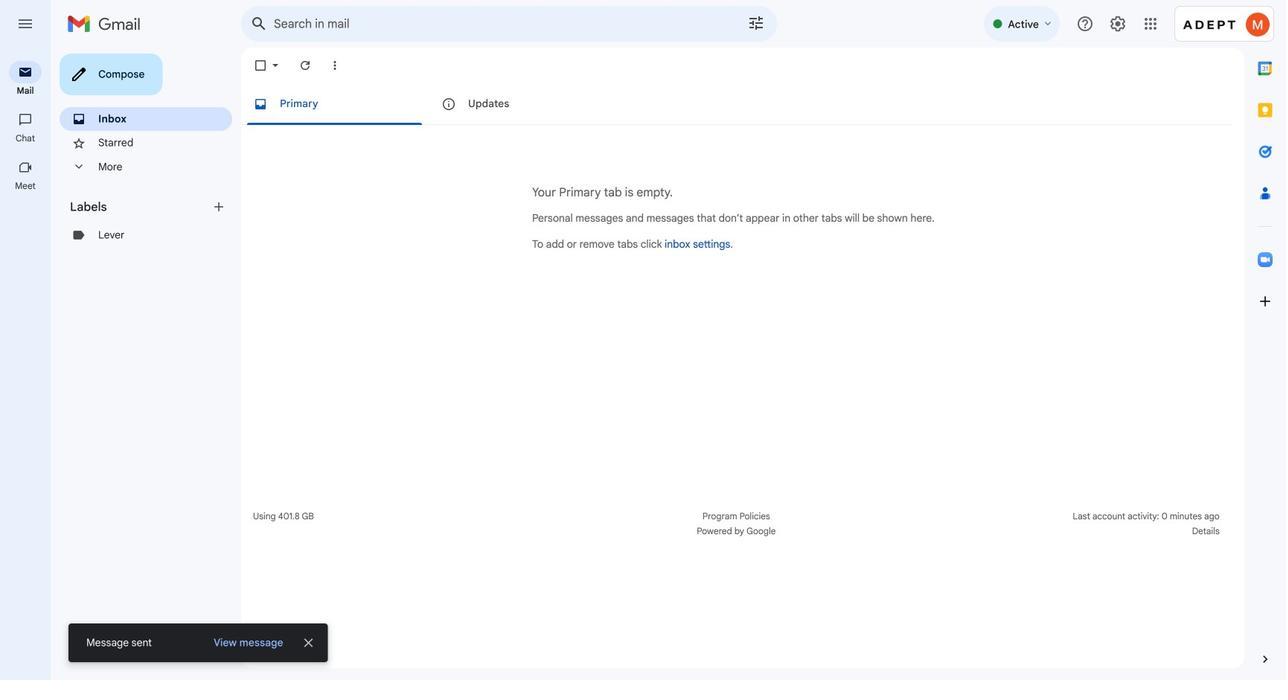 Task type: describe. For each thing, give the bounding box(es) containing it.
main menu image
[[16, 15, 34, 33]]

Search in mail search field
[[241, 6, 777, 42]]

refresh image
[[298, 58, 313, 73]]

support image
[[1076, 15, 1094, 33]]

settings image
[[1109, 15, 1127, 33]]

advanced search options image
[[741, 8, 771, 38]]

gmail image
[[67, 9, 148, 39]]

Search in mail text field
[[274, 16, 706, 31]]

search in mail image
[[246, 10, 272, 37]]

more email options image
[[328, 58, 342, 73]]

1 horizontal spatial tab list
[[1245, 48, 1286, 627]]



Task type: locate. For each thing, give the bounding box(es) containing it.
navigation
[[0, 48, 52, 680]]

alert
[[24, 34, 1263, 663]]

primary tab
[[241, 83, 428, 125]]

main content
[[241, 83, 1233, 322]]

heading
[[0, 85, 51, 97], [0, 133, 51, 144], [0, 180, 51, 192], [70, 200, 211, 214]]

tab list
[[1245, 48, 1286, 627], [241, 83, 1233, 125]]

None checkbox
[[253, 58, 268, 73]]

footer
[[241, 509, 1233, 539]]

updates tab
[[430, 83, 617, 125]]

0 horizontal spatial tab list
[[241, 83, 1233, 125]]



Task type: vqa. For each thing, say whether or not it's contained in the screenshot.
the middle recruiting
no



